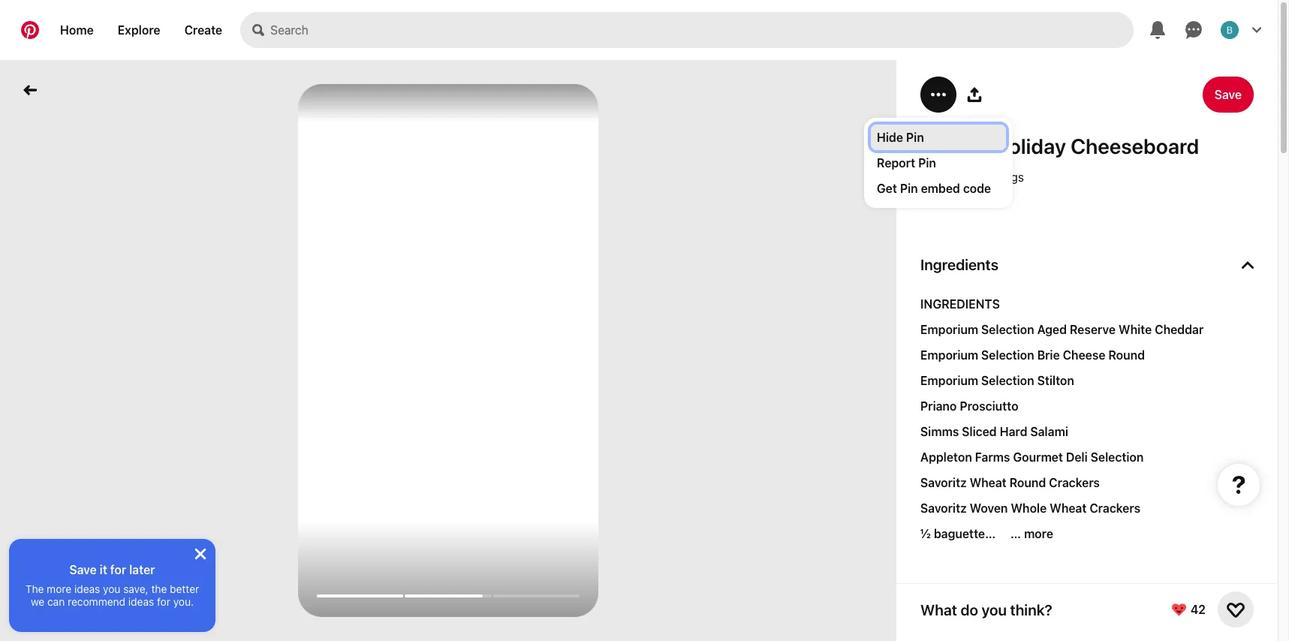 Task type: describe. For each thing, give the bounding box(es) containing it.
woven
[[970, 502, 1008, 515]]

the
[[25, 583, 44, 596]]

selection for stilton
[[982, 374, 1035, 388]]

1 horizontal spatial ideas
[[128, 596, 154, 608]]

aged
[[1038, 323, 1067, 337]]

holiday
[[994, 134, 1067, 159]]

stilton
[[1038, 374, 1075, 388]]

explore link
[[106, 12, 172, 48]]

½
[[921, 527, 931, 541]]

deli
[[1067, 451, 1088, 464]]

do
[[961, 601, 979, 619]]

savoritz for savoritz wheat round crackers
[[921, 476, 967, 490]]

save for save it for later the more ideas you save, the better we can recommend ideas for you.
[[69, 563, 97, 577]]

ingredients
[[921, 297, 1000, 311]]

white
[[1119, 323, 1153, 337]]

simms sliced hard salami
[[921, 425, 1069, 439]]

simms
[[921, 425, 960, 439]]

emporium selection aged reserve white cheddar
[[921, 323, 1204, 337]]

hide pin menu item
[[871, 125, 1007, 150]]

0 vertical spatial for
[[110, 563, 126, 577]]

selection right deli
[[1091, 451, 1144, 464]]

brie
[[1038, 349, 1060, 362]]

…
[[1011, 527, 1022, 541]]

create
[[184, 23, 222, 37]]

perfect
[[921, 134, 990, 159]]

code
[[964, 182, 992, 195]]

more inside save it for later the more ideas you save, the better we can recommend ideas for you.
[[47, 583, 71, 596]]

1 horizontal spatial wheat
[[1050, 502, 1087, 515]]

selection for brie
[[982, 349, 1035, 362]]

0:09 / 0:15
[[344, 566, 404, 580]]

hide pin
[[877, 131, 925, 144]]

report pin
[[877, 156, 937, 170]]

better
[[170, 583, 199, 596]]

… more
[[1011, 527, 1054, 541]]

10
[[963, 171, 975, 184]]

servings
[[979, 171, 1025, 184]]

save it for later the more ideas you save, the better we can recommend ideas for you.
[[25, 563, 199, 608]]

/
[[373, 566, 377, 580]]

appleton
[[921, 451, 973, 464]]

brad klo image
[[1221, 21, 1239, 39]]

cheddar
[[1155, 323, 1204, 337]]

later
[[129, 563, 155, 577]]

0 horizontal spatial ideas
[[74, 583, 100, 596]]

emporium selection stilton
[[921, 374, 1075, 388]]

farms
[[976, 451, 1011, 464]]

ingredients
[[921, 256, 999, 273]]

get
[[877, 182, 898, 195]]

1 vertical spatial you
[[982, 601, 1007, 619]]

appleton farms gourmet deli selection
[[921, 451, 1144, 464]]

explore
[[118, 23, 160, 37]]

cheeseboard
[[1071, 134, 1200, 159]]



Task type: locate. For each thing, give the bounding box(es) containing it.
expand icon image
[[1242, 259, 1255, 271]]

pin
[[907, 131, 925, 144], [919, 156, 937, 170], [901, 182, 918, 195]]

2 savoritz from the top
[[921, 502, 967, 515]]

pin right get
[[901, 182, 918, 195]]

perfect holiday cheeseboard
[[921, 134, 1200, 159]]

can
[[47, 596, 65, 608]]

round down white on the bottom right of the page
[[1109, 349, 1146, 362]]

baguette
[[934, 527, 986, 541]]

1 vertical spatial more
[[47, 583, 71, 596]]

0 horizontal spatial for
[[110, 563, 126, 577]]

1 vertical spatial round
[[1010, 476, 1047, 490]]

0 horizontal spatial wheat
[[970, 476, 1007, 490]]

hard
[[1000, 425, 1028, 439]]

wheat
[[970, 476, 1007, 490], [1050, 502, 1087, 515]]

more
[[1025, 527, 1054, 541], [47, 583, 71, 596]]

what
[[921, 601, 958, 619]]

emporium for emporium selection brie cheese round
[[921, 349, 979, 362]]

prosciutto
[[960, 400, 1019, 413]]

it
[[100, 563, 107, 577]]

report
[[877, 156, 916, 170]]

0 horizontal spatial save
[[69, 563, 97, 577]]

2 emporium from the top
[[921, 349, 979, 362]]

selection
[[982, 323, 1035, 337], [982, 349, 1035, 362], [982, 374, 1035, 388], [1091, 451, 1144, 464]]

3 emporium from the top
[[921, 374, 979, 388]]

1 vertical spatial save
[[69, 563, 97, 577]]

ideas
[[74, 583, 100, 596], [128, 596, 154, 608]]

save button
[[1203, 77, 1255, 113], [1203, 77, 1255, 113]]

emporium for emporium selection stilton
[[921, 374, 979, 388]]

more right …
[[1025, 527, 1054, 541]]

wheat right whole
[[1050, 502, 1087, 515]]

selection up 'prosciutto' at right bottom
[[982, 374, 1035, 388]]

for left you.
[[157, 596, 170, 608]]

for right it on the bottom of page
[[110, 563, 126, 577]]

savoritz wheat round crackers
[[921, 476, 1100, 490]]

pin inside menu item
[[907, 131, 925, 144]]

video scrubber progress bar progress bar
[[316, 593, 580, 599]]

you
[[103, 583, 121, 596], [982, 601, 1007, 619]]

save,
[[123, 583, 149, 596]]

0 vertical spatial save
[[1215, 88, 1242, 101]]

1 vertical spatial wheat
[[1050, 502, 1087, 515]]

1 horizontal spatial more
[[1025, 527, 1054, 541]]

home
[[60, 23, 94, 37]]

0 horizontal spatial round
[[1010, 476, 1047, 490]]

save inside save it for later the more ideas you save, the better we can recommend ideas for you.
[[69, 563, 97, 577]]

pin right hide
[[907, 131, 925, 144]]

1 vertical spatial for
[[157, 596, 170, 608]]

0 vertical spatial you
[[103, 583, 121, 596]]

get pin embed code
[[877, 182, 992, 195]]

save left it on the bottom of page
[[69, 563, 97, 577]]

whole
[[1011, 502, 1047, 515]]

… more button
[[1011, 527, 1054, 541]]

you.
[[173, 596, 194, 608]]

ingredients button
[[921, 256, 1255, 273]]

pin for report
[[919, 156, 937, 170]]

round
[[1109, 349, 1146, 362], [1010, 476, 1047, 490]]

1 horizontal spatial for
[[157, 596, 170, 608]]

hide
[[877, 131, 904, 144]]

round up whole
[[1010, 476, 1047, 490]]

0 vertical spatial crackers
[[1050, 476, 1100, 490]]

savoritz
[[921, 476, 967, 490], [921, 502, 967, 515]]

1 vertical spatial savoritz
[[921, 502, 967, 515]]

savoritz for savoritz woven whole wheat crackers
[[921, 502, 967, 515]]

0:09
[[344, 566, 370, 580]]

pin up 10min
[[919, 156, 937, 170]]

0 vertical spatial more
[[1025, 527, 1054, 541]]

sliced
[[962, 425, 997, 439]]

gourmet
[[1014, 451, 1064, 464]]

10min
[[921, 171, 953, 184]]

0:15
[[380, 566, 404, 580]]

what do you think?
[[921, 601, 1053, 619]]

1 vertical spatial crackers
[[1090, 502, 1141, 515]]

reaction image
[[1227, 601, 1246, 619]]

savoritz down 'appleton'
[[921, 476, 967, 490]]

1 horizontal spatial round
[[1109, 349, 1146, 362]]

more right the
[[47, 583, 71, 596]]

emporium selection brie cheese round
[[921, 349, 1146, 362]]

the
[[151, 583, 167, 596]]

savoritz woven whole wheat crackers
[[921, 502, 1141, 515]]

·
[[956, 171, 960, 184]]

1 vertical spatial emporium
[[921, 349, 979, 362]]

crackers
[[1050, 476, 1100, 490], [1090, 502, 1141, 515]]

reserve
[[1070, 323, 1116, 337]]

2 vertical spatial pin
[[901, 182, 918, 195]]

maximize image
[[566, 567, 578, 579]]

cheese
[[1063, 349, 1106, 362]]

think?
[[1011, 601, 1053, 619]]

search icon image
[[253, 24, 265, 36]]

save down brad klo icon
[[1215, 88, 1242, 101]]

pause image
[[316, 567, 329, 579]]

½ baguette
[[921, 527, 986, 541]]

create link
[[172, 12, 234, 48]]

0 vertical spatial pin
[[907, 131, 925, 144]]

emporium for emporium selection aged reserve white cheddar
[[921, 323, 979, 337]]

unmute image
[[539, 567, 551, 579]]

1 savoritz from the top
[[921, 476, 967, 490]]

0 horizontal spatial more
[[47, 583, 71, 596]]

42
[[1191, 603, 1206, 617]]

selection up 'emporium selection brie cheese round'
[[982, 323, 1035, 337]]

recommend
[[68, 596, 126, 608]]

selection up emporium selection stilton
[[982, 349, 1035, 362]]

pin for get
[[901, 182, 918, 195]]

for
[[110, 563, 126, 577], [157, 596, 170, 608]]

priano prosciutto
[[921, 400, 1019, 413]]

1 emporium from the top
[[921, 323, 979, 337]]

10min · 10 servings
[[921, 171, 1025, 184]]

we
[[31, 596, 44, 608]]

0 horizontal spatial you
[[103, 583, 121, 596]]

ideas down later
[[128, 596, 154, 608]]

2 vertical spatial emporium
[[921, 374, 979, 388]]

save for save
[[1215, 88, 1242, 101]]

1 horizontal spatial you
[[982, 601, 1007, 619]]

0 vertical spatial emporium
[[921, 323, 979, 337]]

priano
[[921, 400, 957, 413]]

0 vertical spatial round
[[1109, 349, 1146, 362]]

home link
[[48, 12, 106, 48]]

savoritz up ½ baguette
[[921, 502, 967, 515]]

pin for hide
[[907, 131, 925, 144]]

embed
[[921, 182, 961, 195]]

salami
[[1031, 425, 1069, 439]]

0 vertical spatial wheat
[[970, 476, 1007, 490]]

0 vertical spatial savoritz
[[921, 476, 967, 490]]

you inside save it for later the more ideas you save, the better we can recommend ideas for you.
[[103, 583, 121, 596]]

wheat up woven
[[970, 476, 1007, 490]]

save
[[1215, 88, 1242, 101], [69, 563, 97, 577]]

ideas down it on the bottom of page
[[74, 583, 100, 596]]

1 horizontal spatial save
[[1215, 88, 1242, 101]]

Search text field
[[271, 12, 1134, 48]]

emporium
[[921, 323, 979, 337], [921, 349, 979, 362], [921, 374, 979, 388]]

you right do
[[982, 601, 1007, 619]]

selection for aged
[[982, 323, 1035, 337]]

1 vertical spatial pin
[[919, 156, 937, 170]]

you down it on the bottom of page
[[103, 583, 121, 596]]



Task type: vqa. For each thing, say whether or not it's contained in the screenshot.
This contains an image of: Jesse Layered Straight Curtain Bang Super Fine HD Glueless Lace Wig Scalp Knots on the bottom left
no



